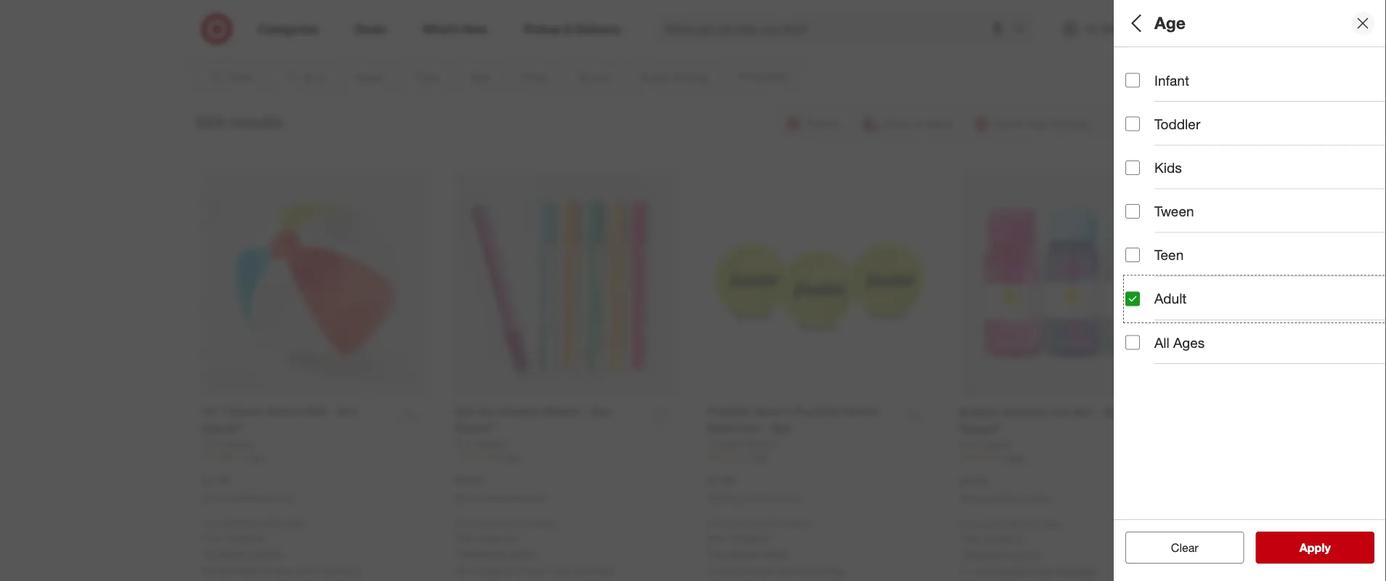 Task type: locate. For each thing, give the bounding box(es) containing it.
stock
[[719, 564, 744, 577], [971, 565, 996, 577]]

guest rating
[[1126, 316, 1211, 333]]

1 not available at san jose oakridge from the left
[[202, 564, 361, 577]]

free shipping * * exclusions apply. down $5.00 when purchased online
[[455, 531, 537, 559]]

at
[[263, 564, 272, 577], [516, 564, 525, 577], [746, 564, 755, 577], [999, 565, 1008, 577]]

with down $4.00 when purchased online at right bottom
[[1004, 518, 1020, 529]]

2 not available at san jose oakridge from the left
[[455, 564, 614, 577]]

$35 for $4.00
[[1022, 518, 1036, 529]]

with
[[245, 517, 261, 528], [498, 517, 514, 528], [751, 517, 767, 528], [1004, 518, 1020, 529]]

filters
[[1151, 13, 1196, 33]]

$4.00 when purchased online
[[960, 474, 1053, 504]]

1767 link
[[455, 451, 678, 463]]

search button
[[1008, 13, 1043, 48]]

purchased for $4.00
[[985, 493, 1027, 504]]

type bike helmets
[[1126, 108, 1186, 139]]

exclusions apply. link down $5.00 when purchased online
[[458, 547, 537, 559]]

2 available from the left
[[474, 564, 513, 577]]

1 available from the left
[[221, 564, 261, 577]]

free down $1.50 at the bottom of page
[[202, 531, 222, 544]]

shipping down $5.00 when purchased online
[[478, 531, 517, 544]]

apply.
[[257, 547, 284, 559], [510, 547, 537, 559], [763, 547, 790, 559], [1015, 547, 1043, 560]]

not
[[202, 564, 218, 577], [455, 564, 471, 577]]

available
[[221, 564, 261, 577], [474, 564, 513, 577]]

oakridge
[[320, 564, 361, 577], [573, 564, 614, 577], [803, 564, 844, 577], [1056, 565, 1097, 577]]

apply. down $1.50 when purchased online
[[257, 547, 284, 559]]

1 horizontal spatial in
[[960, 565, 969, 577]]

free down $1.99
[[708, 531, 728, 544]]

at for $1.50
[[263, 564, 272, 577]]

1 horizontal spatial deals
[[1213, 76, 1238, 89]]

0 horizontal spatial stock
[[719, 564, 744, 577]]

0 horizontal spatial in stock at  san jose oakridge
[[708, 564, 844, 577]]

624 results
[[196, 111, 283, 132]]

online down 1334 link
[[1029, 493, 1053, 504]]

purchased down $4.00
[[985, 493, 1027, 504]]

624
[[196, 111, 224, 132]]

san for $4.00
[[1011, 565, 1028, 577]]

Toddler checkbox
[[1126, 117, 1140, 131]]

0 horizontal spatial not available at san jose oakridge
[[202, 564, 361, 577]]

Infant checkbox
[[1126, 73, 1140, 88]]

exclusions for $1.99
[[711, 547, 760, 559]]

$5.00 when purchased online
[[455, 473, 547, 503]]

only
[[202, 517, 220, 528], [455, 517, 472, 528], [708, 517, 725, 528], [960, 518, 978, 529]]

teen
[[1155, 247, 1184, 263]]

online for $1.50
[[271, 492, 294, 503]]

purchased down $5.00
[[480, 492, 521, 503]]

deals right monday;
[[1213, 76, 1238, 89]]

when down $5.00
[[455, 492, 477, 503]]

with down $5.00 when purchased online
[[498, 517, 514, 528]]

only ships with $35 orders for $1.50
[[202, 517, 305, 528]]

san for $1.50
[[275, 564, 293, 577]]

$35 for $5.00
[[517, 517, 531, 528]]

exclusions apply. link down $1.50 when purchased online
[[206, 547, 284, 559]]

with for $1.99
[[751, 517, 767, 528]]

1 horizontal spatial stock
[[971, 565, 996, 577]]

not available at san jose oakridge
[[202, 564, 361, 577], [455, 564, 614, 577]]

only ships with $35 orders down $4.00 when purchased online at right bottom
[[960, 518, 1064, 529]]

jose
[[295, 564, 317, 577], [548, 564, 570, 577], [778, 564, 800, 577], [1031, 565, 1053, 577]]

when for $4.00
[[960, 493, 983, 504]]

age up "deals cyber monday; all deals" at right top
[[1155, 13, 1186, 33]]

$4.00
[[960, 474, 989, 488]]

when inside $1.99 when purchased online
[[708, 492, 730, 503]]

san
[[275, 564, 293, 577], [528, 564, 545, 577], [758, 564, 776, 577], [1011, 565, 1028, 577]]

online inside $4.00 when purchased online
[[1029, 493, 1053, 504]]

What can we help you find? suggestions appear below search field
[[656, 13, 1018, 45]]

ships for $5.00
[[475, 517, 496, 528]]

advertisement region
[[258, 0, 1129, 34]]

search
[[1008, 23, 1043, 37]]

$35
[[264, 517, 278, 528], [517, 517, 531, 528], [769, 517, 783, 528], [1022, 518, 1036, 529]]

1 horizontal spatial age
[[1155, 13, 1186, 33]]

0 vertical spatial all
[[1126, 13, 1146, 33]]

in
[[708, 564, 716, 577], [960, 565, 969, 577]]

1 not from the left
[[202, 564, 218, 577]]

2 vertical spatial all
[[1155, 334, 1170, 351]]

deals cyber monday; all deals
[[1126, 57, 1238, 89]]

all right monday;
[[1199, 76, 1210, 89]]

free for $5.00
[[455, 531, 475, 544]]

when for $1.99
[[708, 492, 730, 503]]

free down $5.00
[[455, 531, 475, 544]]

orders down $1.99 when purchased online
[[786, 517, 811, 528]]

only ships with $35 orders down $1.50 when purchased online
[[202, 517, 305, 528]]

results right see
[[1309, 540, 1347, 555]]

0 horizontal spatial deals
[[1126, 57, 1163, 74]]

free shipping * * exclusions apply. for $1.50
[[202, 531, 284, 559]]

0 horizontal spatial all
[[1126, 13, 1146, 33]]

$35 down $1.50 when purchased online
[[264, 517, 278, 528]]

tween
[[1155, 203, 1195, 220]]

oakridge for $4.00
[[1056, 565, 1097, 577]]

monday;
[[1156, 76, 1196, 89]]

free
[[202, 531, 222, 544], [455, 531, 475, 544], [708, 531, 728, 544], [960, 532, 980, 545]]

purchased inside $1.99 when purchased online
[[733, 492, 774, 503]]

results right 624
[[229, 111, 283, 132]]

1 horizontal spatial not available at san jose oakridge
[[455, 564, 614, 577]]

0 horizontal spatial available
[[221, 564, 261, 577]]

price button
[[1126, 200, 1387, 251]]

results
[[229, 111, 283, 132], [1309, 540, 1347, 555]]

see
[[1285, 540, 1306, 555]]

age
[[1155, 13, 1186, 33], [1126, 159, 1152, 176]]

clear inside all filters dialog
[[1164, 540, 1192, 555]]

free shipping * * exclusions apply. down $1.99 when purchased online
[[708, 531, 790, 559]]

purchased
[[227, 492, 268, 503], [480, 492, 521, 503], [733, 492, 774, 503], [985, 493, 1027, 504]]

online inside $5.00 when purchased online
[[524, 492, 547, 503]]

deals up cyber
[[1126, 57, 1163, 74]]

exclusions apply. link for $4.00
[[964, 547, 1043, 560]]

shipping down $4.00 when purchased online at right bottom
[[983, 532, 1022, 545]]

when inside $5.00 when purchased online
[[455, 492, 477, 503]]

exclusions down $1.99 when purchased online
[[711, 547, 760, 559]]

online down 1434 link
[[271, 492, 294, 503]]

all up sponsored
[[1126, 13, 1146, 33]]

exclusions
[[206, 547, 254, 559], [458, 547, 507, 559], [711, 547, 760, 559], [964, 547, 1012, 560]]

when
[[202, 492, 225, 503], [455, 492, 477, 503], [708, 492, 730, 503], [960, 493, 983, 504]]

only down $5.00
[[455, 517, 472, 528]]

all
[[1126, 13, 1146, 33], [1199, 76, 1210, 89], [1155, 334, 1170, 351]]

online down 424 link
[[776, 492, 800, 503]]

exclusions for $5.00
[[458, 547, 507, 559]]

fpo/apo
[[1126, 367, 1189, 384]]

only down $1.50 at the bottom of page
[[202, 517, 220, 528]]

deals
[[1126, 57, 1163, 74], [1213, 76, 1238, 89]]

0 horizontal spatial in
[[708, 564, 716, 577]]

free shipping * * exclusions apply.
[[202, 531, 284, 559], [455, 531, 537, 559], [708, 531, 790, 559], [960, 532, 1043, 560]]

all inside "deals cyber monday; all deals"
[[1199, 76, 1210, 89]]

in stock at  san jose oakridge
[[708, 564, 844, 577], [960, 565, 1097, 577]]

0 vertical spatial age
[[1155, 13, 1186, 33]]

only ships with $35 orders
[[202, 517, 305, 528], [455, 517, 558, 528], [708, 517, 811, 528], [960, 518, 1064, 529]]

when down $4.00
[[960, 493, 983, 504]]

with for $1.50
[[245, 517, 261, 528]]

when inside $4.00 when purchased online
[[960, 493, 983, 504]]

oakridge for $1.50
[[320, 564, 361, 577]]

*
[[264, 531, 267, 544], [517, 531, 520, 544], [769, 531, 773, 544], [1022, 532, 1026, 545], [202, 547, 206, 559], [455, 547, 458, 559], [708, 547, 711, 559], [960, 547, 964, 560]]

exclusions apply. link for $1.50
[[206, 547, 284, 559]]

2 clear from the left
[[1172, 540, 1199, 555]]

when for $1.50
[[202, 492, 225, 503]]

ships for $1.50
[[222, 517, 243, 528]]

only ships with $35 orders down $5.00 when purchased online
[[455, 517, 558, 528]]

apply. for $5.00
[[510, 547, 537, 559]]

san for $1.99
[[758, 564, 776, 577]]

at for $1.99
[[746, 564, 755, 577]]

helmets
[[1149, 127, 1186, 139]]

jose for $4.00
[[1031, 565, 1053, 577]]

1 horizontal spatial all
[[1155, 334, 1170, 351]]

ships
[[222, 517, 243, 528], [475, 517, 496, 528], [728, 517, 748, 528], [980, 518, 1001, 529]]

$1.99
[[708, 473, 736, 487]]

$1.99 when purchased online
[[708, 473, 800, 503]]

only ships with $35 orders for $1.99
[[708, 517, 811, 528]]

1 clear from the left
[[1164, 540, 1192, 555]]

jose for $1.99
[[778, 564, 800, 577]]

clear all button
[[1126, 532, 1245, 564]]

age dialog
[[1114, 0, 1387, 581]]

only down $4.00
[[960, 518, 978, 529]]

apply. down $5.00 when purchased online
[[510, 547, 537, 559]]

orders down $5.00 when purchased online
[[533, 517, 558, 528]]

ships down $5.00 when purchased online
[[475, 517, 496, 528]]

free shipping * * exclusions apply. down $1.50 when purchased online
[[202, 531, 284, 559]]

when down $1.50 at the bottom of page
[[202, 492, 225, 503]]

in for $4.00
[[960, 565, 969, 577]]

all filters
[[1126, 13, 1196, 33]]

Adult checkbox
[[1126, 291, 1140, 306]]

free down $4.00
[[960, 532, 980, 545]]

2 horizontal spatial all
[[1199, 76, 1210, 89]]

exclusions apply. link
[[206, 547, 284, 559], [458, 547, 537, 559], [711, 547, 790, 559], [964, 547, 1043, 560]]

0 horizontal spatial age
[[1126, 159, 1152, 176]]

orders
[[280, 517, 305, 528], [533, 517, 558, 528], [786, 517, 811, 528], [1039, 518, 1064, 529]]

with for $4.00
[[1004, 518, 1020, 529]]

exclusions down $4.00 when purchased online at right bottom
[[964, 547, 1012, 560]]

shipping
[[225, 531, 264, 544], [478, 531, 517, 544], [731, 531, 769, 544], [983, 532, 1022, 545]]

clear
[[1164, 540, 1192, 555], [1172, 540, 1199, 555]]

free shipping * * exclusions apply. for $4.00
[[960, 532, 1043, 560]]

exclusions for $4.00
[[964, 547, 1012, 560]]

infant
[[1155, 72, 1190, 89]]

ships down $1.50 when purchased online
[[222, 517, 243, 528]]

$35 down $5.00 when purchased online
[[517, 517, 531, 528]]

only ships with $35 orders down $1.99 when purchased online
[[708, 517, 811, 528]]

2 not from the left
[[455, 564, 471, 577]]

brand
[[1126, 266, 1166, 282]]

purchased inside $5.00 when purchased online
[[480, 492, 521, 503]]

1 horizontal spatial available
[[474, 564, 513, 577]]

$35 down $4.00 when purchased online at right bottom
[[1022, 518, 1036, 529]]

0 vertical spatial results
[[229, 111, 283, 132]]

online down 1767 'link'
[[524, 492, 547, 503]]

all down the guest rating
[[1155, 334, 1170, 351]]

at for $5.00
[[516, 564, 525, 577]]

0 horizontal spatial results
[[229, 111, 283, 132]]

shipping down $1.50 when purchased online
[[225, 531, 264, 544]]

all inside age dialog
[[1155, 334, 1170, 351]]

kids
[[1155, 159, 1182, 176]]

age left kids on the top right
[[1126, 159, 1152, 176]]

with down $1.50 when purchased online
[[245, 517, 261, 528]]

brand button
[[1126, 251, 1387, 301]]

$35 down $1.99 when purchased online
[[769, 517, 783, 528]]

apply. down $4.00 when purchased online at right bottom
[[1015, 547, 1043, 560]]

1434
[[247, 451, 266, 462]]

apply. down $1.99 when purchased online
[[763, 547, 790, 559]]

only down $1.99
[[708, 517, 725, 528]]

orders down $4.00 when purchased online at right bottom
[[1039, 518, 1064, 529]]

results inside button
[[1309, 540, 1347, 555]]

online
[[271, 492, 294, 503], [524, 492, 547, 503], [776, 492, 800, 503], [1029, 493, 1053, 504]]

only for $1.50
[[202, 517, 220, 528]]

1 vertical spatial results
[[1309, 540, 1347, 555]]

cyber
[[1126, 76, 1154, 89]]

$35 for $1.99
[[769, 517, 783, 528]]

1 horizontal spatial not
[[455, 564, 471, 577]]

free for $4.00
[[960, 532, 980, 545]]

age inside button
[[1126, 159, 1152, 176]]

online inside $1.50 when purchased online
[[271, 492, 294, 503]]

when down $1.99
[[708, 492, 730, 503]]

orders down $1.50 when purchased online
[[280, 517, 305, 528]]

with down $1.99 when purchased online
[[751, 517, 767, 528]]

1 vertical spatial all
[[1199, 76, 1210, 89]]

purchased inside $4.00 when purchased online
[[985, 493, 1027, 504]]

free for $1.50
[[202, 531, 222, 544]]

All Ages checkbox
[[1126, 335, 1140, 350]]

1 horizontal spatial in stock at  san jose oakridge
[[960, 565, 1097, 577]]

apply. for $1.99
[[763, 547, 790, 559]]

ships down $1.99 when purchased online
[[728, 517, 748, 528]]

0 horizontal spatial not
[[202, 564, 218, 577]]

shipping for $1.50
[[225, 531, 264, 544]]

1 horizontal spatial results
[[1309, 540, 1347, 555]]

online inside $1.99 when purchased online
[[776, 492, 800, 503]]

$1.50
[[202, 473, 230, 487]]

exclusions down $5.00 when purchased online
[[458, 547, 507, 559]]

age button
[[1126, 149, 1387, 200]]

all
[[1195, 540, 1206, 555]]

purchased inside $1.50 when purchased online
[[227, 492, 268, 503]]

in for $1.99
[[708, 564, 716, 577]]

orders for $1.99
[[786, 517, 811, 528]]

purchased down $1.50 at the bottom of page
[[227, 492, 268, 503]]

shipping down $1.99 when purchased online
[[731, 531, 769, 544]]

online for $4.00
[[1029, 493, 1053, 504]]

purchased down $1.99
[[733, 492, 774, 503]]

at for $4.00
[[999, 565, 1008, 577]]

when inside $1.50 when purchased online
[[202, 492, 225, 503]]

exclusions apply. link down $4.00 when purchased online at right bottom
[[964, 547, 1043, 560]]

clear inside age dialog
[[1172, 540, 1199, 555]]

ships down $4.00 when purchased online at right bottom
[[980, 518, 1001, 529]]

1 vertical spatial age
[[1126, 159, 1152, 176]]

free shipping * * exclusions apply. down $4.00 when purchased online at right bottom
[[960, 532, 1043, 560]]

exclusions apply. link down $1.99 when purchased online
[[711, 547, 790, 559]]

exclusions down $1.50 when purchased online
[[206, 547, 254, 559]]



Task type: describe. For each thing, give the bounding box(es) containing it.
stock for $4.00
[[971, 565, 996, 577]]

clear all
[[1164, 540, 1206, 555]]

when for $5.00
[[455, 492, 477, 503]]

only for $1.99
[[708, 517, 725, 528]]

0 vertical spatial deals
[[1126, 57, 1163, 74]]

in stock at  san jose oakridge for $1.99
[[708, 564, 844, 577]]

results for 624 results
[[229, 111, 283, 132]]

all ages
[[1155, 334, 1205, 351]]

jose for $1.50
[[295, 564, 317, 577]]

all filters dialog
[[1114, 0, 1387, 581]]

ships for $1.99
[[728, 517, 748, 528]]

in stock at  san jose oakridge for $4.00
[[960, 565, 1097, 577]]

not for $5.00
[[455, 564, 471, 577]]

stock for $1.99
[[719, 564, 744, 577]]

clear button
[[1126, 532, 1245, 564]]

$1.50 when purchased online
[[202, 473, 294, 503]]

available for $5.00
[[474, 564, 513, 577]]

clear for clear all
[[1164, 540, 1192, 555]]

1 vertical spatial deals
[[1213, 76, 1238, 89]]

apply
[[1300, 540, 1331, 555]]

exclusions for $1.50
[[206, 547, 254, 559]]

1334 link
[[960, 451, 1185, 464]]

not available at san jose oakridge for $5.00
[[455, 564, 614, 577]]

all for all filters
[[1126, 13, 1146, 33]]

only ships with $35 orders for $5.00
[[455, 517, 558, 528]]

guest
[[1126, 316, 1165, 333]]

bike
[[1126, 127, 1146, 139]]

Kids checkbox
[[1126, 160, 1140, 175]]

$35 for $1.50
[[264, 517, 278, 528]]

exclusions apply. link for $1.99
[[711, 547, 790, 559]]

oakridge for $5.00
[[573, 564, 614, 577]]

rating
[[1169, 316, 1211, 333]]

free shipping * * exclusions apply. for $1.99
[[708, 531, 790, 559]]

only for $5.00
[[455, 517, 472, 528]]

Include out of stock checkbox
[[1126, 417, 1140, 432]]

see results button
[[1256, 532, 1375, 564]]

Teen checkbox
[[1126, 248, 1140, 262]]

oakridge for $1.99
[[803, 564, 844, 577]]

adult
[[1155, 290, 1187, 307]]

san for $5.00
[[528, 564, 545, 577]]

fpo/apo button
[[1126, 352, 1387, 403]]

not for $1.50
[[202, 564, 218, 577]]

with for $5.00
[[498, 517, 514, 528]]

see results
[[1285, 540, 1347, 555]]

guest rating button
[[1126, 301, 1387, 352]]

all for all ages
[[1155, 334, 1170, 351]]

apply. for $1.50
[[257, 547, 284, 559]]

exclusions apply. link for $5.00
[[458, 547, 537, 559]]

only for $4.00
[[960, 518, 978, 529]]

type
[[1126, 108, 1157, 125]]

jose for $5.00
[[548, 564, 570, 577]]

shipping for $5.00
[[478, 531, 517, 544]]

orders for $4.00
[[1039, 518, 1064, 529]]

results for see results
[[1309, 540, 1347, 555]]

sponsored
[[1086, 35, 1129, 46]]

purchased for $1.99
[[733, 492, 774, 503]]

$5.00
[[455, 473, 483, 487]]

orders for $5.00
[[533, 517, 558, 528]]

1767
[[500, 451, 519, 462]]

clear for clear
[[1172, 540, 1199, 555]]

online for $5.00
[[524, 492, 547, 503]]

ages
[[1174, 334, 1205, 351]]

not available at san jose oakridge for $1.50
[[202, 564, 361, 577]]

1334
[[1005, 452, 1025, 463]]

apply button
[[1256, 532, 1375, 564]]

available for $1.50
[[221, 564, 261, 577]]

Tween checkbox
[[1126, 204, 1140, 219]]

price
[[1126, 215, 1160, 231]]

only ships with $35 orders for $4.00
[[960, 518, 1064, 529]]

orders for $1.50
[[280, 517, 305, 528]]

free for $1.99
[[708, 531, 728, 544]]

toddler
[[1155, 116, 1201, 132]]

ships for $4.00
[[980, 518, 1001, 529]]

shipping for $4.00
[[983, 532, 1022, 545]]

free shipping * * exclusions apply. for $5.00
[[455, 531, 537, 559]]

online for $1.99
[[776, 492, 800, 503]]

424
[[753, 451, 767, 462]]

1434 link
[[202, 451, 426, 463]]

apply. for $4.00
[[1015, 547, 1043, 560]]

424 link
[[708, 451, 931, 463]]

purchased for $5.00
[[480, 492, 521, 503]]

purchased for $1.50
[[227, 492, 268, 503]]

shipping for $1.99
[[731, 531, 769, 544]]

age inside dialog
[[1155, 13, 1186, 33]]



Task type: vqa. For each thing, say whether or not it's contained in the screenshot.
'Free shipping * * Exclusions Apply.' for $4.00
yes



